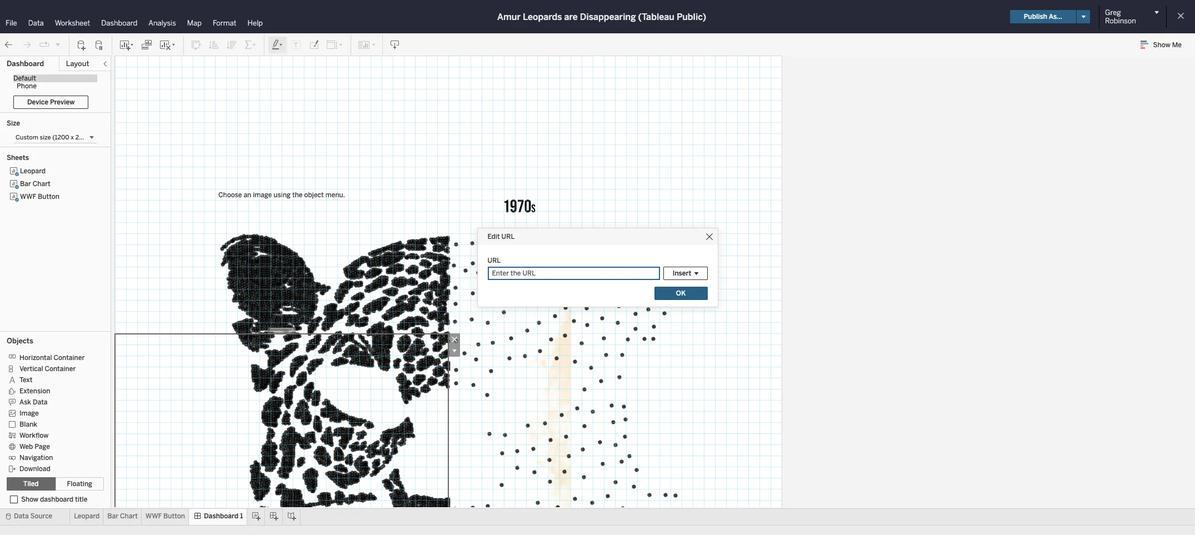 Task type: describe. For each thing, give the bounding box(es) containing it.
greg
[[1105, 8, 1121, 17]]

disappearing
[[580, 11, 636, 22]]

highlight image
[[271, 39, 284, 50]]

public)
[[677, 11, 706, 22]]

help
[[248, 19, 263, 27]]

clear sheet image
[[159, 39, 177, 50]]

button inside "list box"
[[38, 193, 59, 201]]

preview
[[50, 98, 75, 106]]

1 vertical spatial wwf button
[[146, 512, 185, 520]]

1 vertical spatial button
[[163, 512, 185, 520]]

sheets
[[7, 154, 29, 162]]

image image
[[448, 56, 1115, 535]]

me
[[1172, 41, 1182, 49]]

new worksheet image
[[119, 39, 134, 50]]

undo image
[[3, 39, 14, 50]]

tiled
[[23, 480, 39, 488]]

1 vertical spatial chart
[[120, 512, 138, 520]]

0 horizontal spatial url
[[488, 257, 501, 264]]

are
[[564, 11, 578, 22]]

2 horizontal spatial dashboard
[[204, 512, 238, 520]]

horizontal
[[19, 354, 52, 362]]

worksheet
[[55, 19, 90, 27]]

container for horizontal container
[[54, 354, 85, 362]]

show for show dashboard title
[[21, 496, 38, 503]]

data for data
[[28, 19, 44, 27]]

greg robinson
[[1105, 8, 1136, 25]]

web page option
[[7, 441, 96, 452]]

show me button
[[1135, 36, 1192, 53]]

show/hide cards image
[[358, 39, 376, 50]]

data source
[[14, 512, 52, 520]]

text option
[[7, 374, 96, 385]]

download
[[19, 465, 50, 473]]

ask
[[19, 398, 31, 406]]

amur leopards are disappearing (tableau public)
[[497, 11, 706, 22]]

vertical container option
[[7, 363, 96, 374]]

page
[[35, 443, 50, 450]]

0 horizontal spatial bar chart
[[20, 180, 50, 188]]

blank option
[[7, 418, 96, 429]]

new data source image
[[76, 39, 87, 50]]

download image
[[389, 39, 401, 50]]

totals image
[[244, 39, 257, 50]]

data inside option
[[33, 398, 48, 406]]

robinson
[[1105, 17, 1136, 25]]

objects
[[7, 337, 33, 345]]

1 vertical spatial leopard
[[74, 512, 100, 520]]

device
[[27, 98, 48, 106]]

wwf inside "list box"
[[20, 193, 36, 201]]

show me
[[1153, 41, 1182, 49]]

phone
[[17, 82, 37, 90]]

device preview
[[27, 98, 75, 106]]

edit url dialog
[[478, 228, 718, 307]]

0 vertical spatial url
[[501, 233, 515, 241]]

(tableau
[[638, 11, 674, 22]]

2000)
[[75, 134, 94, 141]]

edit url
[[488, 233, 515, 241]]

show for show me
[[1153, 41, 1170, 49]]

text
[[19, 376, 32, 384]]

ask data option
[[7, 396, 96, 407]]

pause auto updates image
[[94, 39, 105, 50]]

chart inside "list box"
[[33, 180, 50, 188]]

extension option
[[7, 385, 96, 396]]

publish as...
[[1024, 13, 1062, 21]]

0 horizontal spatial leopard
[[20, 167, 46, 175]]

sort descending image
[[226, 39, 237, 50]]

1 horizontal spatial wwf
[[146, 512, 162, 520]]

vertical container
[[19, 365, 76, 373]]

source
[[30, 512, 52, 520]]

default
[[13, 74, 36, 82]]



Task type: vqa. For each thing, say whether or not it's contained in the screenshot.
'HR-ONLINE' Link
no



Task type: locate. For each thing, give the bounding box(es) containing it.
fit image
[[326, 39, 344, 50]]

horizontal container option
[[7, 352, 96, 363]]

1 vertical spatial wwf
[[146, 512, 162, 520]]

leopard down title
[[74, 512, 100, 520]]

1 vertical spatial bar
[[107, 512, 118, 520]]

edit
[[488, 233, 500, 241]]

button
[[38, 193, 59, 201], [163, 512, 185, 520]]

1 horizontal spatial wwf button
[[146, 512, 185, 520]]

1 horizontal spatial button
[[163, 512, 185, 520]]

workflow option
[[7, 429, 96, 441]]

leopards
[[523, 11, 562, 22]]

map
[[187, 19, 202, 27]]

show inside show me button
[[1153, 41, 1170, 49]]

0 horizontal spatial wwf
[[20, 193, 36, 201]]

replay animation image
[[39, 39, 50, 50], [54, 41, 61, 48]]

1 horizontal spatial dashboard
[[101, 19, 137, 27]]

extension
[[19, 387, 50, 395]]

image option
[[7, 407, 96, 418]]

container down horizontal container at the left bottom of page
[[45, 365, 76, 373]]

title
[[75, 496, 87, 503]]

bar
[[20, 180, 31, 188], [107, 512, 118, 520]]

more options image
[[448, 345, 460, 357]]

2 vertical spatial data
[[14, 512, 29, 520]]

0 vertical spatial leopard
[[20, 167, 46, 175]]

container inside the vertical container option
[[45, 365, 76, 373]]

dashboard 1
[[204, 512, 243, 520]]

0 vertical spatial container
[[54, 354, 85, 362]]

show labels image
[[291, 39, 302, 50]]

0 horizontal spatial button
[[38, 193, 59, 201]]

layout
[[66, 59, 89, 68]]

web page
[[19, 443, 50, 450]]

1 horizontal spatial url
[[501, 233, 515, 241]]

0 vertical spatial dashboard
[[101, 19, 137, 27]]

0 horizontal spatial bar
[[20, 180, 31, 188]]

show dashboard title
[[21, 496, 87, 503]]

dashboard left "1"
[[204, 512, 238, 520]]

1 horizontal spatial bar
[[107, 512, 118, 520]]

1 vertical spatial dashboard
[[7, 59, 44, 68]]

url right edit
[[501, 233, 515, 241]]

0 horizontal spatial dashboard
[[7, 59, 44, 68]]

0 vertical spatial bar
[[20, 180, 31, 188]]

0 vertical spatial show
[[1153, 41, 1170, 49]]

list box containing leopard
[[7, 165, 104, 328]]

marks. press enter to open the view data window.. use arrow keys to navigate data visualization elements. image
[[165, 213, 732, 535]]

1 horizontal spatial replay animation image
[[54, 41, 61, 48]]

(1200
[[52, 134, 69, 141]]

analysis
[[148, 19, 176, 27]]

sort ascending image
[[208, 39, 219, 50]]

container inside horizontal container option
[[54, 354, 85, 362]]

as...
[[1049, 13, 1062, 21]]

format
[[213, 19, 236, 27]]

dashboard up new worksheet icon
[[101, 19, 137, 27]]

data down extension
[[33, 398, 48, 406]]

0 vertical spatial data
[[28, 19, 44, 27]]

show down tiled
[[21, 496, 38, 503]]

1
[[240, 512, 243, 520]]

download option
[[7, 463, 96, 474]]

blank
[[19, 420, 37, 428]]

ask data
[[19, 398, 48, 406]]

navigation
[[19, 454, 53, 462]]

container for vertical container
[[45, 365, 76, 373]]

show left 'me'
[[1153, 41, 1170, 49]]

bar chart
[[20, 180, 50, 188], [107, 512, 138, 520]]

x
[[71, 134, 74, 141]]

size
[[40, 134, 51, 141]]

url
[[501, 233, 515, 241], [488, 257, 501, 264]]

redo image
[[21, 39, 32, 50]]

horizontal container
[[19, 354, 85, 362]]

collapse image
[[102, 61, 108, 67]]

ok
[[676, 289, 686, 297]]

2 vertical spatial dashboard
[[204, 512, 238, 520]]

0 vertical spatial bar chart
[[20, 180, 50, 188]]

objects list box
[[7, 348, 104, 474]]

1 vertical spatial container
[[45, 365, 76, 373]]

1 vertical spatial url
[[488, 257, 501, 264]]

container
[[54, 354, 85, 362], [45, 365, 76, 373]]

web
[[19, 443, 33, 450]]

1 horizontal spatial leopard
[[74, 512, 100, 520]]

0 vertical spatial wwf button
[[20, 193, 59, 201]]

vertical
[[19, 365, 43, 373]]

0 horizontal spatial show
[[21, 496, 38, 503]]

url down edit
[[488, 257, 501, 264]]

1 vertical spatial data
[[33, 398, 48, 406]]

ok button
[[654, 287, 708, 300]]

amur
[[497, 11, 521, 22]]

dashboard
[[101, 19, 137, 27], [7, 59, 44, 68], [204, 512, 238, 520]]

0 vertical spatial button
[[38, 193, 59, 201]]

custom size (1200 x 2000)
[[16, 134, 94, 141]]

default phone
[[13, 74, 37, 90]]

dashboard up default
[[7, 59, 44, 68]]

file
[[6, 19, 17, 27]]

publish as... button
[[1010, 10, 1076, 23]]

togglestate option group
[[7, 477, 104, 491]]

data for data source
[[14, 512, 29, 520]]

workflow
[[19, 432, 48, 439]]

1 horizontal spatial bar chart
[[107, 512, 138, 520]]

publish
[[1024, 13, 1047, 21]]

1 horizontal spatial show
[[1153, 41, 1170, 49]]

0 horizontal spatial wwf button
[[20, 193, 59, 201]]

navigation option
[[7, 452, 96, 463]]

application
[[111, 56, 1194, 535]]

container up the vertical container option at bottom
[[54, 354, 85, 362]]

0 horizontal spatial replay animation image
[[39, 39, 50, 50]]

remove from dashboard image
[[448, 333, 460, 345]]

data up the redo icon
[[28, 19, 44, 27]]

size
[[7, 119, 20, 127]]

wwf
[[20, 193, 36, 201], [146, 512, 162, 520]]

data
[[28, 19, 44, 27], [33, 398, 48, 406], [14, 512, 29, 520]]

wwf button
[[20, 193, 59, 201], [146, 512, 185, 520]]

1 vertical spatial show
[[21, 496, 38, 503]]

chart
[[33, 180, 50, 188], [120, 512, 138, 520]]

leopard
[[20, 167, 46, 175], [74, 512, 100, 520]]

list box
[[7, 165, 104, 328]]

leopard down the sheets
[[20, 167, 46, 175]]

URL text field
[[488, 267, 660, 280]]

duplicate image
[[141, 39, 152, 50]]

0 vertical spatial wwf
[[20, 193, 36, 201]]

data left source
[[14, 512, 29, 520]]

replay animation image left new data source image
[[54, 41, 61, 48]]

0 vertical spatial chart
[[33, 180, 50, 188]]

device preview button
[[13, 96, 89, 109]]

image
[[19, 409, 39, 417]]

swap rows and columns image
[[191, 39, 202, 50]]

custom
[[16, 134, 38, 141]]

1 horizontal spatial chart
[[120, 512, 138, 520]]

format workbook image
[[308, 39, 319, 50]]

dashboard
[[40, 496, 73, 503]]

1 vertical spatial bar chart
[[107, 512, 138, 520]]

replay animation image right the redo icon
[[39, 39, 50, 50]]

floating
[[67, 480, 92, 488]]

show
[[1153, 41, 1170, 49], [21, 496, 38, 503]]

0 horizontal spatial chart
[[33, 180, 50, 188]]



